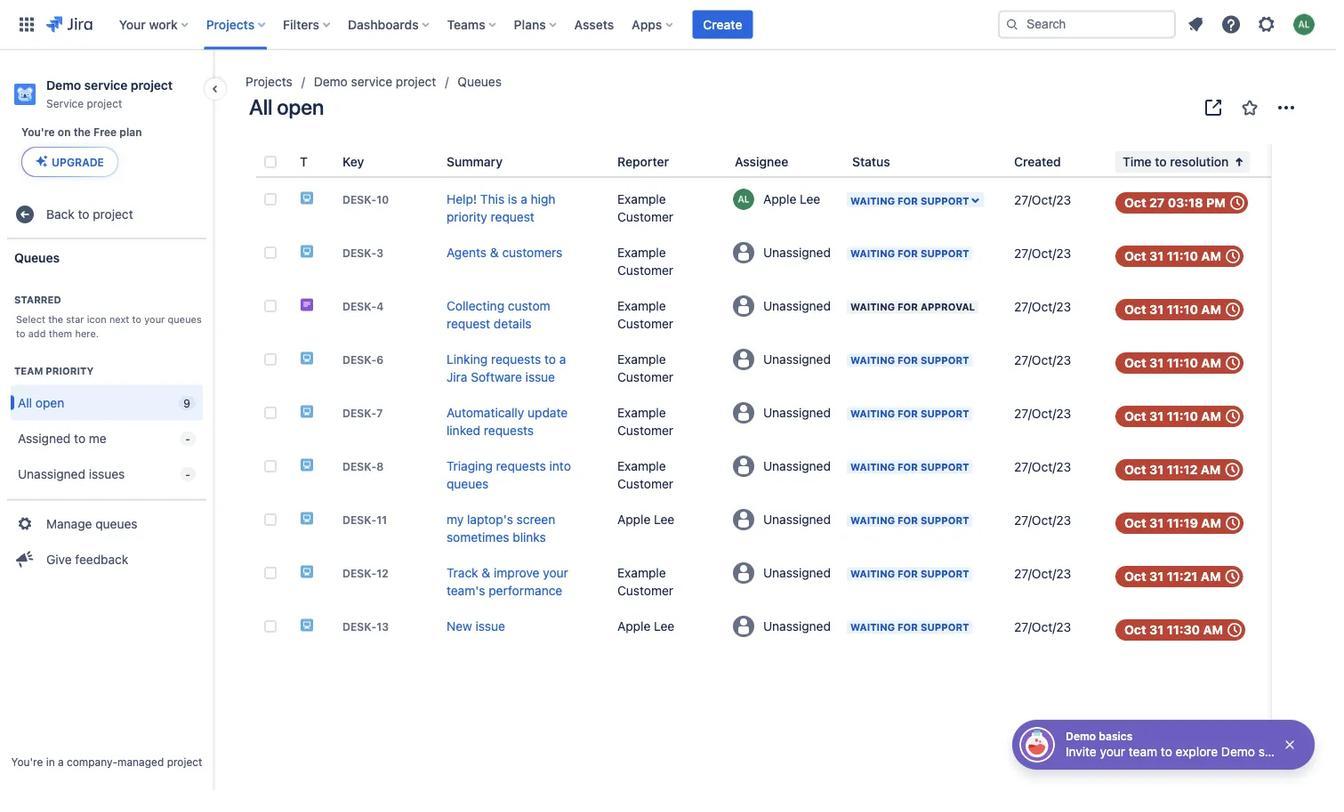 Task type: describe. For each thing, give the bounding box(es) containing it.
manage queues
[[46, 516, 138, 531]]

track
[[447, 566, 478, 580]]

9 oct from the top
[[1125, 623, 1147, 637]]

apple lee button
[[728, 185, 846, 214]]

blinks
[[513, 530, 546, 545]]

unassigned for my laptop's screen sometimes blinks
[[764, 512, 831, 527]]

summary
[[447, 154, 503, 169]]

am for your
[[1201, 569, 1222, 584]]

an it problem or question. image for triaging requests into queues
[[300, 458, 314, 472]]

projects for projects link
[[246, 74, 293, 89]]

example for help! this is a high priority request
[[618, 192, 666, 206]]

filters
[[283, 17, 320, 32]]

an it problem or question. image for track & improve your team's performance
[[300, 565, 314, 579]]

example for triaging requests into queues
[[618, 459, 666, 473]]

your for track & improve your team's performance
[[543, 566, 569, 580]]

11:10 for a
[[1167, 356, 1199, 370]]

- for collecting
[[372, 300, 377, 312]]

requests for linking
[[491, 352, 541, 367]]

laptop's
[[467, 512, 513, 527]]

here.
[[75, 327, 99, 339]]

new
[[447, 619, 472, 634]]

an it problem or question. image for linking requests to a jira software issue
[[300, 351, 314, 365]]

queues inside triaging requests into queues
[[447, 477, 489, 491]]

8 unassigned button from the top
[[728, 612, 846, 641]]

an it problem or question. image for automatically update linked requests
[[300, 405, 314, 419]]

pm
[[1207, 195, 1226, 210]]

desk - 6
[[343, 353, 384, 366]]

27/oct/23 for request
[[1015, 299, 1072, 314]]

help! this is a high priority request
[[447, 192, 556, 224]]

select
[[16, 313, 45, 325]]

to inside demo basics invite your team to explore demo service projec
[[1161, 744, 1173, 759]]

oct 27 03:18 pm
[[1125, 195, 1226, 210]]

starred
[[14, 294, 61, 306]]

assignee
[[735, 154, 789, 169]]

plans
[[514, 17, 546, 32]]

desk - 13
[[343, 620, 389, 633]]

a requests that may require approval. image
[[300, 298, 314, 312]]

in
[[46, 756, 55, 768]]

assigned
[[18, 431, 71, 446]]

am for queues
[[1201, 462, 1222, 477]]

27/oct/23 for into
[[1015, 460, 1072, 474]]

example customer for linking requests to a jira software issue
[[618, 352, 674, 384]]

- for new
[[372, 620, 377, 633]]

my laptop's screen sometimes blinks
[[447, 512, 556, 545]]

give
[[46, 552, 72, 567]]

projec
[[1304, 744, 1337, 759]]

lee inside button
[[800, 192, 821, 207]]

11
[[377, 514, 387, 526]]

& for agents
[[490, 245, 499, 260]]

example for collecting custom request details
[[618, 299, 666, 313]]

banner containing your work
[[0, 0, 1337, 50]]

27/oct/23 for linked
[[1015, 406, 1072, 421]]

- for track
[[372, 567, 377, 579]]

invite
[[1066, 744, 1097, 759]]

31 for sometimes
[[1150, 516, 1164, 530]]

details
[[494, 316, 532, 331]]

triaging
[[447, 459, 493, 473]]

give feedback
[[46, 552, 128, 567]]

help image
[[1221, 14, 1242, 35]]

7
[[377, 407, 383, 419]]

- for linking
[[372, 353, 377, 366]]

queues inside button
[[95, 516, 138, 531]]

12
[[377, 567, 389, 579]]

teams button
[[442, 10, 503, 39]]

request inside collecting custom request details
[[447, 316, 490, 331]]

27/oct/23 for customers
[[1015, 246, 1072, 261]]

your work button
[[114, 10, 196, 39]]

oct 31 11:12 am
[[1125, 462, 1222, 477]]

desk for help!
[[343, 193, 372, 206]]

demo for demo service project service project
[[46, 78, 81, 93]]

10
[[377, 193, 389, 206]]

dashboards button
[[343, 10, 437, 39]]

all inside team priority group
[[18, 395, 32, 410]]

demo service project link
[[314, 71, 436, 93]]

desk - 10
[[343, 193, 389, 206]]

apple lee for my laptop's screen sometimes blinks
[[618, 512, 675, 527]]

give feedback button
[[7, 542, 206, 577]]

into
[[550, 459, 571, 473]]

desk for automatically
[[343, 407, 372, 419]]

desk - 8
[[343, 460, 384, 473]]

oct for customers
[[1125, 249, 1147, 263]]

t
[[300, 154, 308, 169]]

upgrade button
[[22, 148, 117, 176]]

unassigned inside team priority group
[[18, 467, 85, 481]]

new issue link
[[447, 619, 505, 634]]

you're for you're on the free plan
[[21, 126, 55, 138]]

open inside team priority group
[[35, 395, 64, 410]]

27/oct/23 for to
[[1015, 353, 1072, 368]]

priority
[[447, 210, 488, 224]]

an it problem or question. image for help! this is a high priority request
[[300, 191, 314, 205]]

requests inside automatically update linked requests
[[484, 423, 534, 438]]

search image
[[1006, 17, 1020, 32]]

starred group
[[7, 275, 206, 346]]

11:10 for requests
[[1167, 409, 1199, 424]]

am for details
[[1202, 302, 1222, 317]]

triaging requests into queues link
[[447, 459, 571, 491]]

the for on
[[74, 126, 91, 138]]

key button
[[336, 151, 364, 173]]

your work
[[119, 17, 178, 32]]

apple lee inside button
[[764, 192, 821, 207]]

assigned to me
[[18, 431, 107, 446]]

projects link
[[246, 71, 293, 93]]

27/oct/23 for screen
[[1015, 513, 1072, 528]]

request inside help! this is a high priority request
[[491, 210, 535, 224]]

my
[[447, 512, 464, 527]]

to inside team priority group
[[74, 431, 86, 446]]

oct for is
[[1125, 195, 1147, 210]]

work
[[149, 17, 178, 32]]

managed
[[118, 756, 164, 768]]

unassigned issues
[[18, 467, 125, 481]]

example customer for collecting custom request details
[[618, 299, 674, 331]]

create
[[703, 17, 743, 32]]

explore
[[1176, 744, 1219, 759]]

status button
[[846, 151, 891, 173]]

oct 31 11:10 am for details
[[1125, 302, 1222, 317]]

demo service project
[[314, 74, 436, 89]]

unassigned for collecting custom request details
[[764, 299, 831, 313]]

improve
[[494, 566, 540, 580]]

agents
[[447, 245, 487, 260]]

1 31 from the top
[[1150, 249, 1164, 263]]

unassigned for track & improve your team's performance
[[764, 566, 831, 580]]

9
[[184, 397, 190, 409]]

unassigned for triaging requests into queues
[[764, 459, 831, 474]]

to left add
[[16, 327, 25, 339]]

your
[[119, 17, 146, 32]]

notifications image
[[1185, 14, 1207, 35]]

customer for agents & customers
[[618, 263, 674, 278]]

on
[[58, 126, 71, 138]]

track & improve your team's performance
[[447, 566, 569, 598]]

starred select the star icon next to your queues to add them here.
[[14, 294, 202, 339]]

27
[[1150, 195, 1165, 210]]

demo right explore
[[1222, 744, 1256, 759]]

next
[[109, 313, 129, 325]]

t button
[[293, 151, 308, 173]]

project right managed on the bottom left of page
[[167, 756, 202, 768]]

an it problem or question. image for agents & customers
[[300, 244, 314, 259]]

track & improve your team's performance link
[[447, 566, 569, 598]]

am for a
[[1202, 356, 1222, 370]]

apps
[[632, 17, 662, 32]]

oct for screen
[[1125, 516, 1147, 530]]

collecting custom request details link
[[447, 299, 551, 331]]

oct for improve
[[1125, 569, 1147, 584]]

appswitcher icon image
[[16, 14, 37, 35]]

1 oct 31 11:10 am from the top
[[1125, 249, 1222, 263]]

demo for demo service project
[[314, 74, 348, 89]]

team priority group
[[7, 346, 206, 499]]

example for linking requests to a jira software issue
[[618, 352, 666, 367]]

lee for my laptop's screen sometimes blinks
[[654, 512, 675, 527]]

star
[[66, 313, 84, 325]]

a for is
[[521, 192, 528, 206]]

unassigned button for requests
[[728, 399, 846, 427]]

close image
[[1283, 738, 1298, 752]]

you're for you're in a company-managed project
[[11, 756, 43, 768]]

to right "back"
[[78, 207, 89, 222]]

31 for a
[[1150, 356, 1164, 370]]

free
[[94, 126, 117, 138]]

service for demo service project
[[351, 74, 393, 89]]

the for select
[[48, 313, 63, 325]]

your inside starred select the star icon next to your queues to add them here.
[[144, 313, 165, 325]]

key
[[343, 154, 364, 169]]

add
[[28, 327, 46, 339]]

- for my
[[372, 514, 377, 526]]



Task type: locate. For each thing, give the bounding box(es) containing it.
the up them on the top left
[[48, 313, 63, 325]]

desk left 7
[[343, 407, 372, 419]]

group
[[7, 499, 206, 583]]

projects inside dropdown button
[[206, 17, 255, 32]]

your right next
[[144, 313, 165, 325]]

linking requests to a jira software issue
[[447, 352, 566, 384]]

manage queues button
[[7, 506, 206, 542]]

2 11:10 from the top
[[1167, 302, 1199, 317]]

manage
[[46, 516, 92, 531]]

issue up update
[[526, 370, 555, 384]]

6 31 from the top
[[1150, 516, 1164, 530]]

project up plan
[[131, 78, 173, 93]]

0 vertical spatial request
[[491, 210, 535, 224]]

& right track
[[482, 566, 491, 580]]

upgrade
[[52, 156, 104, 168]]

example customer for agents & customers
[[618, 245, 674, 278]]

to right time
[[1155, 154, 1167, 169]]

3 desk from the top
[[343, 300, 372, 312]]

unassigned for automatically update linked requests
[[764, 406, 831, 420]]

11:21
[[1167, 569, 1198, 584]]

queues inside starred select the star icon next to your queues to add them here.
[[168, 313, 202, 325]]

demo up invite
[[1066, 730, 1097, 742]]

project for demo service project service project
[[131, 78, 173, 93]]

0 vertical spatial queues
[[168, 313, 202, 325]]

a inside help! this is a high priority request
[[521, 192, 528, 206]]

3 unassigned button from the top
[[728, 345, 846, 374]]

you're
[[21, 126, 55, 138], [11, 756, 43, 768]]

an it problem or question. image left desk - 8
[[300, 458, 314, 472]]

oct 31 11:10 am for requests
[[1125, 409, 1222, 424]]

to right team at the bottom right
[[1161, 744, 1173, 759]]

- for help!
[[372, 193, 377, 206]]

queues
[[168, 313, 202, 325], [447, 477, 489, 491], [95, 516, 138, 531]]

1 11:10 from the top
[[1167, 249, 1199, 263]]

2 an it problem or question. image from the top
[[300, 244, 314, 259]]

11:10 for details
[[1167, 302, 1199, 317]]

desk for my
[[343, 514, 372, 526]]

1 horizontal spatial your
[[543, 566, 569, 580]]

settings image
[[1257, 14, 1278, 35]]

desk - 12
[[343, 567, 389, 579]]

2 desk from the top
[[343, 247, 372, 259]]

6 27/oct/23 from the top
[[1015, 460, 1072, 474]]

1 vertical spatial your
[[543, 566, 569, 580]]

demo up service
[[46, 78, 81, 93]]

3 27/oct/23 from the top
[[1015, 299, 1072, 314]]

an it problem or question. image down t
[[300, 191, 314, 205]]

0 vertical spatial the
[[74, 126, 91, 138]]

5 31 from the top
[[1150, 462, 1164, 477]]

8 desk from the top
[[343, 567, 372, 579]]

1 horizontal spatial queues
[[458, 74, 502, 89]]

desk for collecting
[[343, 300, 372, 312]]

example customer for track & improve your team's performance
[[618, 566, 674, 598]]

help! this is a high priority request link
[[447, 192, 556, 224]]

2 vertical spatial requests
[[496, 459, 546, 473]]

back
[[46, 207, 75, 222]]

1 customer from the top
[[618, 210, 674, 224]]

apple for new issue
[[618, 619, 651, 634]]

projects right work
[[206, 17, 255, 32]]

team
[[14, 365, 43, 377]]

example
[[618, 192, 666, 206], [618, 245, 666, 260], [618, 299, 666, 313], [618, 352, 666, 367], [618, 405, 666, 420], [618, 459, 666, 473], [618, 566, 666, 580]]

to up update
[[545, 352, 556, 367]]

requests inside "linking requests to a jira software issue"
[[491, 352, 541, 367]]

projects for projects dropdown button
[[206, 17, 255, 32]]

project down dashboards dropdown button
[[396, 74, 436, 89]]

1 vertical spatial you're
[[11, 756, 43, 768]]

an it problem or question. image left "desk - 13"
[[300, 618, 314, 632]]

0 vertical spatial apple
[[764, 192, 797, 207]]

& right agents
[[490, 245, 499, 260]]

an it problem or question. image
[[300, 191, 314, 205], [300, 244, 314, 259], [300, 458, 314, 472], [300, 511, 314, 526]]

to right next
[[132, 313, 142, 325]]

desk left 13
[[343, 620, 372, 633]]

1 horizontal spatial all
[[249, 94, 273, 119]]

triaging requests into queues
[[447, 459, 571, 491]]

am for sometimes
[[1202, 516, 1222, 530]]

service down dashboards
[[351, 74, 393, 89]]

service left 'projec'
[[1259, 744, 1301, 759]]

oct 31 11:10 am
[[1125, 249, 1222, 263], [1125, 302, 1222, 317], [1125, 356, 1222, 370], [1125, 409, 1222, 424]]

an it problem or question. image left the "desk - 7" at the left bottom of the page
[[300, 405, 314, 419]]

1 example from the top
[[618, 192, 666, 206]]

agents & customers
[[447, 245, 563, 260]]

&
[[490, 245, 499, 260], [482, 566, 491, 580]]

1 vertical spatial requests
[[484, 423, 534, 438]]

0 vertical spatial &
[[490, 245, 499, 260]]

team's
[[447, 583, 485, 598]]

example customer for help! this is a high priority request
[[618, 192, 674, 224]]

your profile and settings image
[[1294, 14, 1315, 35]]

7 oct from the top
[[1125, 516, 1147, 530]]

you're left in
[[11, 756, 43, 768]]

oct for linked
[[1125, 409, 1147, 424]]

1 horizontal spatial issue
[[526, 370, 555, 384]]

7 example customer from the top
[[618, 566, 674, 598]]

1 oct from the top
[[1125, 195, 1147, 210]]

ascending icon image
[[1229, 151, 1251, 173]]

requests
[[491, 352, 541, 367], [484, 423, 534, 438], [496, 459, 546, 473]]

3 example customer from the top
[[618, 299, 674, 331]]

8 27/oct/23 from the top
[[1015, 566, 1072, 581]]

queues right next
[[168, 313, 202, 325]]

to inside button
[[1155, 154, 1167, 169]]

example customer for triaging requests into queues
[[618, 459, 674, 491]]

4 11:10 from the top
[[1167, 409, 1199, 424]]

unassigned button for a
[[728, 345, 846, 374]]

requests inside triaging requests into queues
[[496, 459, 546, 473]]

project up free
[[87, 97, 122, 109]]

0 vertical spatial queues
[[458, 74, 502, 89]]

an it problem or question. image left desk - 11
[[300, 511, 314, 526]]

2 unassigned button from the top
[[728, 292, 846, 320]]

request down is
[[491, 210, 535, 224]]

4 unassigned button from the top
[[728, 399, 846, 427]]

your inside demo basics invite your team to explore demo service projec
[[1101, 744, 1126, 759]]

customer for linking requests to a jira software issue
[[618, 370, 674, 384]]

a right in
[[58, 756, 64, 768]]

0 vertical spatial all
[[249, 94, 273, 119]]

unassigned for agents & customers
[[764, 245, 831, 260]]

31 for requests
[[1150, 409, 1164, 424]]

0 vertical spatial issue
[[526, 370, 555, 384]]

lee for new issue
[[654, 619, 675, 634]]

queues up starred
[[14, 250, 60, 265]]

0 vertical spatial projects
[[206, 17, 255, 32]]

1 desk from the top
[[343, 193, 372, 206]]

& for track
[[482, 566, 491, 580]]

desk
[[343, 193, 372, 206], [343, 247, 372, 259], [343, 300, 372, 312], [343, 353, 372, 366], [343, 407, 372, 419], [343, 460, 372, 473], [343, 514, 372, 526], [343, 567, 372, 579], [343, 620, 372, 633]]

1 vertical spatial a
[[560, 352, 566, 367]]

4 31 from the top
[[1150, 409, 1164, 424]]

desk - 3
[[343, 247, 384, 259]]

6
[[377, 353, 384, 366]]

0 horizontal spatial your
[[144, 313, 165, 325]]

desk left the 11
[[343, 514, 372, 526]]

unassigned for new issue
[[764, 619, 831, 634]]

& inside track & improve your team's performance
[[482, 566, 491, 580]]

high
[[531, 192, 556, 206]]

desk for agents
[[343, 247, 372, 259]]

2 31 from the top
[[1150, 302, 1164, 317]]

open
[[277, 94, 324, 119], [35, 395, 64, 410]]

all open down team
[[18, 395, 64, 410]]

6 customer from the top
[[618, 477, 674, 491]]

2 an it problem or question. image from the top
[[300, 405, 314, 419]]

9 27/oct/23 from the top
[[1015, 620, 1072, 635]]

issue inside "linking requests to a jira software issue"
[[526, 370, 555, 384]]

time
[[1123, 154, 1152, 169]]

- for automatically
[[372, 407, 377, 419]]

example customer for automatically update linked requests
[[618, 405, 674, 438]]

open down projects link
[[277, 94, 324, 119]]

Search field
[[999, 10, 1177, 39]]

27/oct/23 for is
[[1015, 193, 1072, 207]]

2 customer from the top
[[618, 263, 674, 278]]

3 an it problem or question. image from the top
[[300, 458, 314, 472]]

all open inside team priority group
[[18, 395, 64, 410]]

1 vertical spatial request
[[447, 316, 490, 331]]

-
[[372, 193, 377, 206], [372, 247, 377, 259], [372, 300, 377, 312], [372, 353, 377, 366], [372, 407, 377, 419], [185, 433, 190, 445], [372, 460, 377, 473], [185, 468, 190, 481], [372, 514, 377, 526], [372, 567, 377, 579], [372, 620, 377, 633]]

0 horizontal spatial service
[[84, 78, 128, 93]]

this
[[480, 192, 505, 206]]

0 horizontal spatial queues
[[14, 250, 60, 265]]

1 vertical spatial queues
[[447, 477, 489, 491]]

1 an it problem or question. image from the top
[[300, 351, 314, 365]]

0 horizontal spatial a
[[58, 756, 64, 768]]

reporter
[[618, 154, 669, 169]]

assets link
[[569, 10, 620, 39]]

7 unassigned button from the top
[[728, 559, 846, 587]]

collecting
[[447, 299, 505, 313]]

customer for collecting custom request details
[[618, 316, 674, 331]]

group containing manage queues
[[7, 499, 206, 583]]

0 horizontal spatial queues
[[95, 516, 138, 531]]

a right is
[[521, 192, 528, 206]]

desk for new
[[343, 620, 372, 633]]

queues down the triaging
[[447, 477, 489, 491]]

1 horizontal spatial service
[[351, 74, 393, 89]]

0 horizontal spatial issue
[[476, 619, 505, 634]]

4 an it problem or question. image from the top
[[300, 511, 314, 526]]

1 horizontal spatial the
[[74, 126, 91, 138]]

6 unassigned button from the top
[[728, 506, 846, 534]]

you're left on
[[21, 126, 55, 138]]

31 for your
[[1150, 569, 1164, 584]]

an it problem or question. image up the a requests that may require approval. image
[[300, 244, 314, 259]]

actions image
[[1276, 97, 1298, 118]]

2 oct 31 11:10 am from the top
[[1125, 302, 1222, 317]]

service inside "demo service project service project"
[[84, 78, 128, 93]]

4 oct 31 11:10 am from the top
[[1125, 409, 1222, 424]]

to
[[1155, 154, 1167, 169], [78, 207, 89, 222], [132, 313, 142, 325], [16, 327, 25, 339], [545, 352, 556, 367], [74, 431, 86, 446], [1161, 744, 1173, 759]]

2 example from the top
[[618, 245, 666, 260]]

2 vertical spatial apple
[[618, 619, 651, 634]]

service inside demo basics invite your team to explore demo service projec
[[1259, 744, 1301, 759]]

11:19
[[1167, 516, 1199, 530]]

the inside starred select the star icon next to your queues to add them here.
[[48, 313, 63, 325]]

to inside "linking requests to a jira software issue"
[[545, 352, 556, 367]]

company-
[[67, 756, 118, 768]]

assets
[[575, 17, 614, 32]]

jira
[[447, 370, 468, 384]]

1 vertical spatial projects
[[246, 74, 293, 89]]

demo basics invite your team to explore demo service projec
[[1066, 730, 1337, 759]]

unassigned for linking requests to a jira software issue
[[764, 352, 831, 367]]

1 example customer from the top
[[618, 192, 674, 224]]

11:10
[[1167, 249, 1199, 263], [1167, 302, 1199, 317], [1167, 356, 1199, 370], [1167, 409, 1199, 424]]

project for back to project
[[93, 207, 133, 222]]

6 example from the top
[[618, 459, 666, 473]]

an it problem or question. image left desk - 12
[[300, 565, 314, 579]]

2 oct from the top
[[1125, 249, 1147, 263]]

icon
[[87, 313, 107, 325]]

assignee button
[[728, 151, 789, 173]]

1 vertical spatial &
[[482, 566, 491, 580]]

oct for to
[[1125, 356, 1147, 370]]

linked
[[447, 423, 481, 438]]

0 horizontal spatial the
[[48, 313, 63, 325]]

requests left into
[[496, 459, 546, 473]]

5 desk from the top
[[343, 407, 372, 419]]

desk left 6 on the top
[[343, 353, 372, 366]]

2 horizontal spatial service
[[1259, 744, 1301, 759]]

unassigned button for details
[[728, 292, 846, 320]]

2 vertical spatial queues
[[95, 516, 138, 531]]

1 horizontal spatial open
[[277, 94, 324, 119]]

the
[[74, 126, 91, 138], [48, 313, 63, 325]]

1 vertical spatial all open
[[18, 395, 64, 410]]

requests down automatically
[[484, 423, 534, 438]]

0 vertical spatial a
[[521, 192, 528, 206]]

customer for help! this is a high priority request
[[618, 210, 674, 224]]

desk - 7
[[343, 407, 383, 419]]

status
[[853, 154, 891, 169]]

3 customer from the top
[[618, 316, 674, 331]]

9 desk from the top
[[343, 620, 372, 633]]

an it problem or question. image
[[300, 351, 314, 365], [300, 405, 314, 419], [300, 565, 314, 579], [300, 618, 314, 632]]

all down projects link
[[249, 94, 273, 119]]

project
[[396, 74, 436, 89], [131, 78, 173, 93], [87, 97, 122, 109], [93, 207, 133, 222], [167, 756, 202, 768]]

8 oct from the top
[[1125, 569, 1147, 584]]

apple lee
[[764, 192, 821, 207], [618, 512, 675, 527], [618, 619, 675, 634]]

customer for triaging requests into queues
[[618, 477, 674, 491]]

0 vertical spatial lee
[[800, 192, 821, 207]]

2 vertical spatial a
[[58, 756, 64, 768]]

primary element
[[11, 0, 999, 49]]

11:30
[[1167, 623, 1201, 637]]

all open
[[249, 94, 324, 119], [18, 395, 64, 410]]

time to resolution
[[1123, 154, 1229, 169]]

unassigned button
[[728, 239, 846, 267], [728, 292, 846, 320], [728, 345, 846, 374], [728, 399, 846, 427], [728, 452, 846, 481], [728, 506, 846, 534], [728, 559, 846, 587], [728, 612, 846, 641]]

oct for request
[[1125, 302, 1147, 317]]

an it problem or question. image for my laptop's screen sometimes blinks
[[300, 511, 314, 526]]

3 example from the top
[[618, 299, 666, 313]]

back to project
[[46, 207, 133, 222]]

requests up software
[[491, 352, 541, 367]]

a for to
[[560, 352, 566, 367]]

new issue
[[447, 619, 505, 634]]

me
[[89, 431, 107, 446]]

3 oct 31 11:10 am from the top
[[1125, 356, 1222, 370]]

example for agents & customers
[[618, 245, 666, 260]]

projects button
[[201, 10, 272, 39]]

2 horizontal spatial queues
[[447, 477, 489, 491]]

desk left the 10
[[343, 193, 372, 206]]

desk left 12
[[343, 567, 372, 579]]

an it problem or question. image for new issue
[[300, 618, 314, 632]]

customer for track & improve your team's performance
[[618, 583, 674, 598]]

7 desk from the top
[[343, 514, 372, 526]]

your up performance
[[543, 566, 569, 580]]

31
[[1150, 249, 1164, 263], [1150, 302, 1164, 317], [1150, 356, 1164, 370], [1150, 409, 1164, 424], [1150, 462, 1164, 477], [1150, 516, 1164, 530], [1150, 569, 1164, 584], [1150, 623, 1164, 637]]

queues up "give feedback" button
[[95, 516, 138, 531]]

issues
[[89, 467, 125, 481]]

1 vertical spatial apple lee
[[618, 512, 675, 527]]

unassigned button for queues
[[728, 452, 846, 481]]

1 unassigned button from the top
[[728, 239, 846, 267]]

6 example customer from the top
[[618, 459, 674, 491]]

2 vertical spatial apple lee
[[618, 619, 675, 634]]

4 example from the top
[[618, 352, 666, 367]]

apple inside button
[[764, 192, 797, 207]]

example for automatically update linked requests
[[618, 405, 666, 420]]

27/oct/23 for improve
[[1015, 566, 1072, 581]]

2 27/oct/23 from the top
[[1015, 246, 1072, 261]]

collecting custom request details
[[447, 299, 551, 331]]

request down "collecting"
[[447, 316, 490, 331]]

desk left 4
[[343, 300, 372, 312]]

5 example customer from the top
[[618, 405, 674, 438]]

projects down projects dropdown button
[[246, 74, 293, 89]]

4 27/oct/23 from the top
[[1015, 353, 1072, 368]]

0 vertical spatial you're
[[21, 126, 55, 138]]

6 oct from the top
[[1125, 462, 1147, 477]]

4 example customer from the top
[[618, 352, 674, 384]]

queues down teams dropdown button
[[458, 74, 502, 89]]

- for triaging
[[372, 460, 377, 473]]

you're in a company-managed project
[[11, 756, 202, 768]]

0 horizontal spatial open
[[35, 395, 64, 410]]

1 vertical spatial lee
[[654, 512, 675, 527]]

example customer
[[618, 192, 674, 224], [618, 245, 674, 278], [618, 299, 674, 331], [618, 352, 674, 384], [618, 405, 674, 438], [618, 459, 674, 491], [618, 566, 674, 598]]

4 desk from the top
[[343, 353, 372, 366]]

queues
[[458, 74, 502, 89], [14, 250, 60, 265]]

7 27/oct/23 from the top
[[1015, 513, 1072, 528]]

4 an it problem or question. image from the top
[[300, 618, 314, 632]]

unassigned button for your
[[728, 559, 846, 587]]

queues link
[[458, 71, 502, 93]]

7 example from the top
[[618, 566, 666, 580]]

project right "back"
[[93, 207, 133, 222]]

create button
[[693, 10, 753, 39]]

0 vertical spatial your
[[144, 313, 165, 325]]

1 vertical spatial queues
[[14, 250, 60, 265]]

1 horizontal spatial all open
[[249, 94, 324, 119]]

1 horizontal spatial queues
[[168, 313, 202, 325]]

5 customer from the top
[[618, 423, 674, 438]]

3 oct from the top
[[1125, 302, 1147, 317]]

all open down projects link
[[249, 94, 324, 119]]

desk for linking
[[343, 353, 372, 366]]

1 vertical spatial apple
[[618, 512, 651, 527]]

2 example customer from the top
[[618, 245, 674, 278]]

1 vertical spatial the
[[48, 313, 63, 325]]

apps button
[[627, 10, 680, 39]]

31 for queues
[[1150, 462, 1164, 477]]

11:12
[[1167, 462, 1198, 477]]

2 horizontal spatial a
[[560, 352, 566, 367]]

1 vertical spatial issue
[[476, 619, 505, 634]]

jira image
[[46, 14, 92, 35], [46, 14, 92, 35]]

them
[[49, 327, 72, 339]]

apple lee for new issue
[[618, 619, 675, 634]]

1 27/oct/23 from the top
[[1015, 193, 1072, 207]]

4 oct from the top
[[1125, 356, 1147, 370]]

demo down the filters dropdown button
[[314, 74, 348, 89]]

0 vertical spatial open
[[277, 94, 324, 119]]

0 vertical spatial all open
[[249, 94, 324, 119]]

3 11:10 from the top
[[1167, 356, 1199, 370]]

your
[[144, 313, 165, 325], [543, 566, 569, 580], [1101, 744, 1126, 759]]

a inside "linking requests to a jira software issue"
[[560, 352, 566, 367]]

3
[[377, 247, 384, 259]]

desk for track
[[343, 567, 372, 579]]

2 vertical spatial lee
[[654, 619, 675, 634]]

screen
[[517, 512, 556, 527]]

open down 'team priority'
[[35, 395, 64, 410]]

3 31 from the top
[[1150, 356, 1164, 370]]

5 oct from the top
[[1125, 409, 1147, 424]]

customer for automatically update linked requests
[[618, 423, 674, 438]]

desk for triaging
[[343, 460, 372, 473]]

5 example from the top
[[618, 405, 666, 420]]

1 vertical spatial open
[[35, 395, 64, 410]]

demo for demo basics invite your team to explore demo service projec
[[1066, 730, 1097, 742]]

7 31 from the top
[[1150, 569, 1164, 584]]

4 customer from the top
[[618, 370, 674, 384]]

to left me
[[74, 431, 86, 446]]

sometimes
[[447, 530, 510, 545]]

2 horizontal spatial your
[[1101, 744, 1126, 759]]

issue right new
[[476, 619, 505, 634]]

star image
[[1240, 97, 1261, 118]]

oct 31 11:10 am for a
[[1125, 356, 1222, 370]]

a up update
[[560, 352, 566, 367]]

banner
[[0, 0, 1337, 50]]

am for requests
[[1202, 409, 1222, 424]]

desk left 3
[[343, 247, 372, 259]]

time to resolution button
[[1116, 151, 1251, 173]]

your for demo basics invite your team to explore demo service projec
[[1101, 744, 1126, 759]]

1 an it problem or question. image from the top
[[300, 191, 314, 205]]

the right on
[[74, 126, 91, 138]]

1 horizontal spatial a
[[521, 192, 528, 206]]

plan
[[120, 126, 142, 138]]

apple for my laptop's screen sometimes blinks
[[618, 512, 651, 527]]

8 31 from the top
[[1150, 623, 1164, 637]]

an it problem or question. image down the a requests that may require approval. image
[[300, 351, 314, 365]]

13
[[377, 620, 389, 633]]

your inside track & improve your team's performance
[[543, 566, 569, 580]]

service up free
[[84, 78, 128, 93]]

- for agents
[[372, 247, 377, 259]]

all down team
[[18, 395, 32, 410]]

0 vertical spatial apple lee
[[764, 192, 821, 207]]

7 customer from the top
[[618, 583, 674, 598]]

oct for into
[[1125, 462, 1147, 477]]

5 27/oct/23 from the top
[[1015, 406, 1072, 421]]

0 horizontal spatial all open
[[18, 395, 64, 410]]

2 vertical spatial your
[[1101, 744, 1126, 759]]

requests for triaging
[[496, 459, 546, 473]]

4
[[377, 300, 384, 312]]

demo inside "demo service project service project"
[[46, 78, 81, 93]]

1 vertical spatial all
[[18, 395, 32, 410]]

6 desk from the top
[[343, 460, 372, 473]]

update
[[528, 405, 568, 420]]

dashboards
[[348, 17, 419, 32]]

desk left 8
[[343, 460, 372, 473]]

0 horizontal spatial all
[[18, 395, 32, 410]]

apple
[[764, 192, 797, 207], [618, 512, 651, 527], [618, 619, 651, 634]]

oct 31 11:21 am
[[1125, 569, 1222, 584]]

31 for details
[[1150, 302, 1164, 317]]

5 unassigned button from the top
[[728, 452, 846, 481]]

service for demo service project service project
[[84, 78, 128, 93]]

3 an it problem or question. image from the top
[[300, 565, 314, 579]]

your down basics
[[1101, 744, 1126, 759]]

0 vertical spatial requests
[[491, 352, 541, 367]]



Task type: vqa. For each thing, say whether or not it's contained in the screenshot.
Oct 31 11:21 AM
yes



